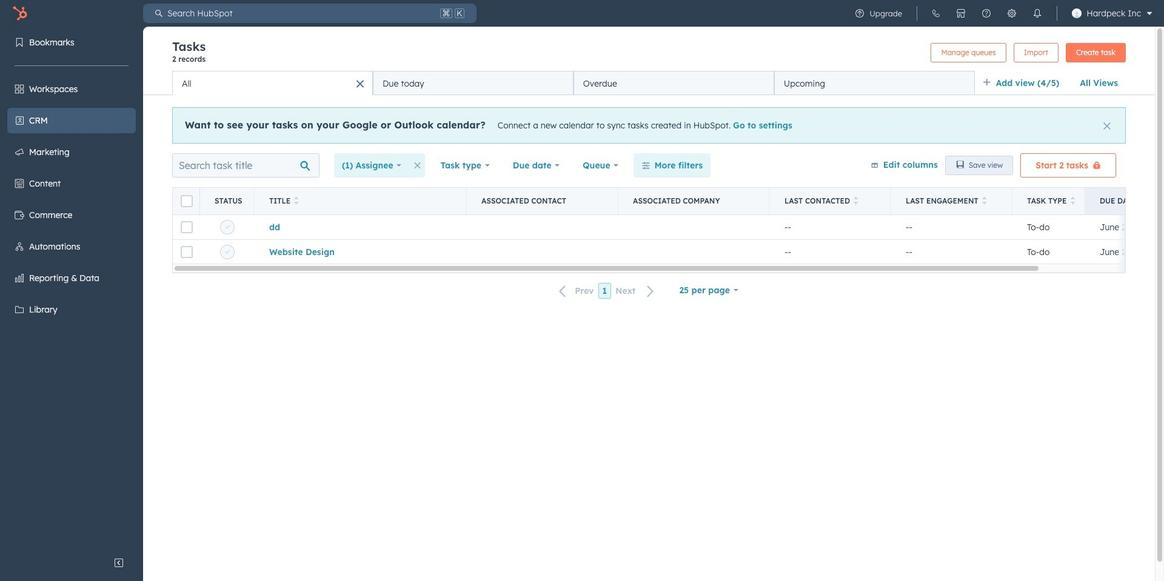 Task type: vqa. For each thing, say whether or not it's contained in the screenshot.
second column header from right
yes



Task type: locate. For each thing, give the bounding box(es) containing it.
column header
[[173, 188, 200, 215], [200, 188, 255, 215], [467, 188, 619, 215], [619, 188, 770, 215]]

press to sort. image for 4th press to sort. element from the right
[[294, 196, 299, 205]]

alert
[[172, 107, 1126, 144]]

2 press to sort. image from the left
[[854, 196, 858, 205]]

2 press to sort. element from the left
[[854, 196, 858, 206]]

0 horizontal spatial menu
[[0, 27, 143, 551]]

4 press to sort. image from the left
[[1071, 196, 1075, 205]]

3 press to sort. image from the left
[[982, 196, 987, 205]]

1 press to sort. image from the left
[[294, 196, 299, 205]]

dirk hardpeck image
[[1072, 8, 1082, 18]]

4 press to sort. element from the left
[[1071, 196, 1075, 206]]

3 column header from the left
[[467, 188, 619, 215]]

1 horizontal spatial menu
[[847, 0, 1157, 27]]

task status: not completed image
[[225, 225, 230, 230]]

banner
[[172, 39, 1126, 71]]

press to sort. image
[[294, 196, 299, 205], [854, 196, 858, 205], [982, 196, 987, 205], [1071, 196, 1075, 205]]

press to sort. element
[[294, 196, 299, 206], [854, 196, 858, 206], [982, 196, 987, 206], [1071, 196, 1075, 206]]

Search task title search field
[[172, 153, 320, 178]]

tab list
[[172, 71, 975, 95]]

Search HubSpot search field
[[163, 4, 438, 23]]

menu
[[847, 0, 1157, 27], [0, 27, 143, 551]]

close image
[[1104, 122, 1111, 130]]

bookmarks image
[[15, 38, 24, 47]]



Task type: describe. For each thing, give the bounding box(es) containing it.
press to sort. image for 3rd press to sort. element
[[982, 196, 987, 205]]

help image
[[982, 8, 992, 18]]

4 column header from the left
[[619, 188, 770, 215]]

notifications image
[[1033, 8, 1043, 18]]

1 column header from the left
[[173, 188, 200, 215]]

3 press to sort. element from the left
[[982, 196, 987, 206]]

marketplaces image
[[956, 8, 966, 18]]

press to sort. image for third press to sort. element from right
[[854, 196, 858, 205]]

task status: not completed image
[[225, 250, 230, 255]]

press to sort. image for 4th press to sort. element
[[1071, 196, 1075, 205]]

1 press to sort. element from the left
[[294, 196, 299, 206]]

settings image
[[1007, 8, 1017, 18]]

pagination navigation
[[552, 283, 662, 299]]

2 column header from the left
[[200, 188, 255, 215]]



